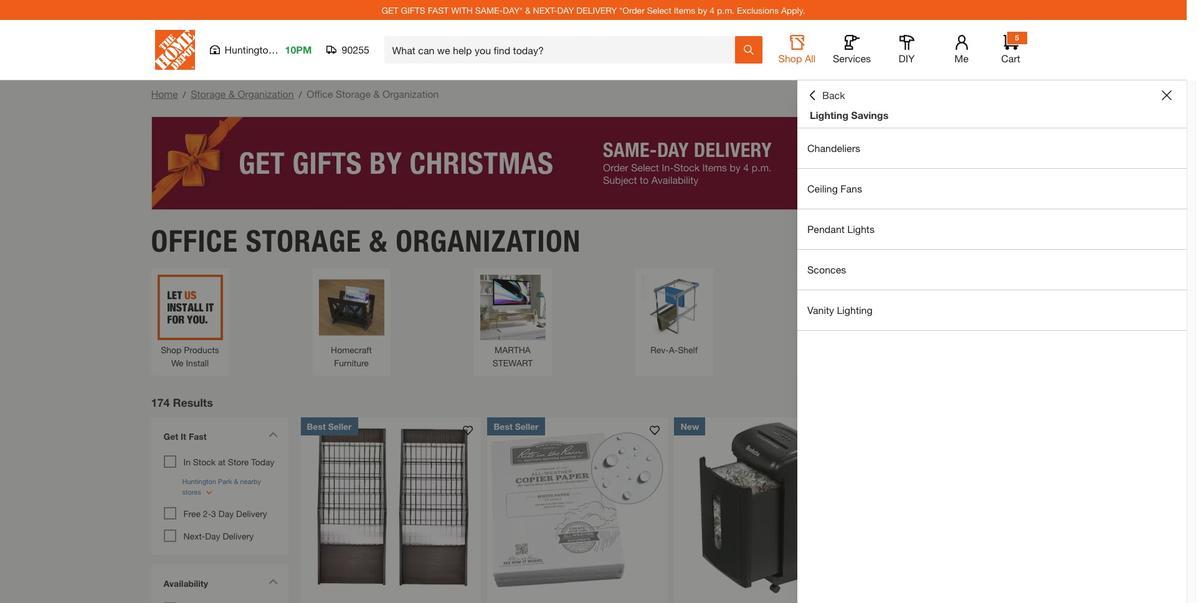 Task type: vqa. For each thing, say whether or not it's contained in the screenshot.
caret icon within get it fast Link
no



Task type: locate. For each thing, give the bounding box(es) containing it.
homecraft furniture image
[[319, 274, 384, 340]]

sconces
[[807, 264, 846, 275]]

0 horizontal spatial shop
[[161, 344, 182, 355]]

best seller
[[307, 421, 352, 431], [494, 421, 539, 431]]

1 horizontal spatial shop
[[779, 52, 802, 64]]

shop
[[779, 52, 802, 64], [161, 344, 182, 355]]

diy button
[[887, 35, 927, 65]]

shop inside button
[[779, 52, 802, 64]]

1 vertical spatial delivery
[[223, 531, 254, 541]]

lighting down the 'back' button
[[810, 109, 849, 121]]

gifts
[[401, 5, 426, 15]]

1 vertical spatial shop
[[161, 344, 182, 355]]

best for wooden free standing 6-tier display literature brochure magazine rack in black (2-pack) image
[[307, 421, 326, 431]]

menu
[[798, 128, 1187, 331]]

/
[[183, 89, 186, 100], [299, 89, 302, 100]]

0 horizontal spatial office
[[151, 223, 238, 259]]

delivery down free 2-3 day delivery
[[223, 531, 254, 541]]

fans
[[841, 183, 862, 194]]

with
[[451, 5, 473, 15]]

office
[[307, 88, 333, 100], [151, 223, 238, 259]]

2 seller from the left
[[515, 421, 539, 431]]

me button
[[942, 35, 982, 65]]

2 best seller from the left
[[494, 421, 539, 431]]

martha stewart link
[[480, 274, 545, 369]]

drawer close image
[[1162, 90, 1172, 100]]

1 vertical spatial day
[[205, 531, 220, 541]]

1 seller from the left
[[328, 421, 352, 431]]

martha stewart
[[493, 344, 533, 368]]

3
[[211, 508, 216, 519]]

4
[[710, 5, 715, 15]]

1 horizontal spatial best seller
[[494, 421, 539, 431]]

best seller for all-weather 8-1/2 in. x 11 in. 20 lbs. bulk copier paper, white (500-sheet pack) image
[[494, 421, 539, 431]]

delivery right 3
[[236, 508, 267, 519]]

p.m.
[[717, 5, 735, 15]]

today
[[251, 456, 274, 467]]

30 l/7.9 gal. paper shredder cross cut document shredder for credit card/cd/junk mail shredder for office home image
[[674, 417, 855, 598]]

same-
[[475, 5, 503, 15]]

/ down 10pm
[[299, 89, 302, 100]]

next-
[[183, 531, 205, 541]]

2 best from the left
[[494, 421, 513, 431]]

cart
[[1001, 52, 1020, 64]]

new
[[681, 421, 699, 431]]

install
[[186, 357, 209, 368]]

1 vertical spatial office
[[151, 223, 238, 259]]

90255 button
[[327, 44, 370, 56]]

0 horizontal spatial best seller
[[307, 421, 352, 431]]

back
[[822, 89, 845, 101]]

homecraft furniture link
[[319, 274, 384, 369]]

savings
[[851, 109, 889, 121]]

next-day delivery link
[[183, 531, 254, 541]]

availability link
[[157, 570, 282, 599]]

delivery
[[236, 508, 267, 519], [223, 531, 254, 541]]

1 horizontal spatial office
[[307, 88, 333, 100]]

store
[[228, 456, 249, 467]]

at
[[218, 456, 226, 467]]

lighting
[[810, 109, 849, 121], [837, 304, 873, 316]]

all
[[805, 52, 816, 64]]

in
[[183, 456, 191, 467]]

rev a shelf image
[[641, 274, 707, 340]]

rev-a-shelf link
[[641, 274, 707, 356]]

shop inside the shop products we install
[[161, 344, 182, 355]]

day right 3
[[219, 508, 234, 519]]

home link
[[151, 88, 178, 100]]

shop products we install image
[[157, 274, 223, 340]]

shop all button
[[777, 35, 817, 65]]

shop for shop all
[[779, 52, 802, 64]]

*order
[[620, 5, 645, 15]]

0 horizontal spatial best
[[307, 421, 326, 431]]

0 vertical spatial lighting
[[810, 109, 849, 121]]

1 horizontal spatial /
[[299, 89, 302, 100]]

we
[[171, 357, 184, 368]]

1 best seller from the left
[[307, 421, 352, 431]]

vanity
[[807, 304, 834, 316]]

&
[[525, 5, 531, 15], [229, 88, 235, 100], [374, 88, 380, 100], [369, 223, 388, 259]]

1 best from the left
[[307, 421, 326, 431]]

home
[[151, 88, 178, 100]]

martha stewart image
[[480, 274, 545, 340]]

get gifts fast with same-day* & next-day delivery *order select items by 4 p.m. exclusions apply.
[[382, 5, 805, 15]]

day down 3
[[205, 531, 220, 541]]

pendant lights link
[[798, 209, 1187, 249]]

shop up we
[[161, 344, 182, 355]]

day
[[219, 508, 234, 519], [205, 531, 220, 541]]

in stock at store today link
[[183, 456, 274, 467]]

174
[[151, 395, 170, 409]]

0 horizontal spatial /
[[183, 89, 186, 100]]

0 horizontal spatial seller
[[328, 421, 352, 431]]

seller
[[328, 421, 352, 431], [515, 421, 539, 431]]

best
[[307, 421, 326, 431], [494, 421, 513, 431]]

0 vertical spatial shop
[[779, 52, 802, 64]]

in stock at store today
[[183, 456, 274, 467]]

0 vertical spatial delivery
[[236, 508, 267, 519]]

1 / from the left
[[183, 89, 186, 100]]

menu containing chandeliers
[[798, 128, 1187, 331]]

by
[[698, 5, 707, 15]]

fast
[[189, 431, 207, 441]]

ceiling
[[807, 183, 838, 194]]

get it fast link
[[157, 423, 282, 452]]

back button
[[807, 89, 845, 102]]

2 / from the left
[[299, 89, 302, 100]]

martha
[[495, 344, 531, 355]]

get it fast
[[164, 431, 207, 441]]

lighting right vanity
[[837, 304, 873, 316]]

huntington
[[225, 44, 274, 55]]

shop all
[[779, 52, 816, 64]]

seller for wooden free standing 6-tier display literature brochure magazine rack in black (2-pack) image
[[328, 421, 352, 431]]

1 horizontal spatial seller
[[515, 421, 539, 431]]

0 vertical spatial office
[[307, 88, 333, 100]]

ceiling fans
[[807, 183, 862, 194]]

storage & organization link
[[191, 88, 294, 100]]

shop products we install link
[[157, 274, 223, 369]]

0 vertical spatial day
[[219, 508, 234, 519]]

5
[[1015, 33, 1019, 42]]

/ right home link
[[183, 89, 186, 100]]

free 2-3 day delivery
[[183, 508, 267, 519]]

best for all-weather 8-1/2 in. x 11 in. 20 lbs. bulk copier paper, white (500-sheet pack) image
[[494, 421, 513, 431]]

shop left all
[[779, 52, 802, 64]]

wall mounted image
[[803, 274, 868, 340]]

1 horizontal spatial best
[[494, 421, 513, 431]]



Task type: describe. For each thing, give the bounding box(es) containing it.
apply.
[[781, 5, 805, 15]]

wooden free standing 6-tier display literature brochure magazine rack in black (2-pack) image
[[301, 417, 481, 598]]

services
[[833, 52, 871, 64]]

stock
[[193, 456, 216, 467]]

shelf
[[678, 344, 698, 355]]

next-
[[533, 5, 557, 15]]

day
[[557, 5, 574, 15]]

stewart
[[493, 357, 533, 368]]

2-
[[203, 508, 211, 519]]

ceiling fans link
[[798, 169, 1187, 209]]

pendant
[[807, 223, 845, 235]]

shop for shop products we install
[[161, 344, 182, 355]]

home / storage & organization / office storage & organization
[[151, 88, 439, 100]]

day*
[[503, 5, 523, 15]]

best seller for wooden free standing 6-tier display literature brochure magazine rack in black (2-pack) image
[[307, 421, 352, 431]]

rev-a-shelf
[[651, 344, 698, 355]]

1 vertical spatial lighting
[[837, 304, 873, 316]]

feedback link image
[[1179, 211, 1196, 278]]

pendant lights
[[807, 223, 875, 235]]

free
[[183, 508, 201, 519]]

shop products we install
[[161, 344, 219, 368]]

vanity lighting
[[807, 304, 873, 316]]

exclusions
[[737, 5, 779, 15]]

office supplies image
[[964, 274, 1030, 340]]

fast
[[428, 5, 449, 15]]

office storage & organization
[[151, 223, 581, 259]]

delivery
[[577, 5, 617, 15]]

rev-
[[651, 344, 669, 355]]

a-
[[669, 344, 678, 355]]

homecraft
[[331, 344, 372, 355]]

10pm
[[285, 44, 312, 55]]

items
[[674, 5, 695, 15]]

174 results
[[151, 395, 213, 409]]

chandeliers
[[807, 142, 860, 154]]

it
[[181, 431, 186, 441]]

free 2-3 day delivery link
[[183, 508, 267, 519]]

seller for all-weather 8-1/2 in. x 11 in. 20 lbs. bulk copier paper, white (500-sheet pack) image
[[515, 421, 539, 431]]

lighting savings
[[810, 109, 889, 121]]

products
[[184, 344, 219, 355]]

sconces link
[[798, 250, 1187, 290]]

park
[[277, 44, 297, 55]]

furniture
[[334, 357, 369, 368]]

diy
[[899, 52, 915, 64]]

results
[[173, 395, 213, 409]]

cart 5
[[1001, 33, 1020, 64]]

homecraft furniture
[[331, 344, 372, 368]]

chandeliers link
[[798, 128, 1187, 168]]

huntington park
[[225, 44, 297, 55]]

90255
[[342, 44, 369, 55]]

select
[[647, 5, 672, 15]]

vanity lighting link
[[798, 290, 1187, 330]]

get
[[382, 5, 399, 15]]

What can we help you find today? search field
[[392, 37, 734, 63]]

next-day delivery
[[183, 531, 254, 541]]

availability
[[164, 578, 208, 588]]

all-weather 8-1/2 in. x 11 in. 20 lbs. bulk copier paper, white (500-sheet pack) image
[[488, 417, 668, 598]]

sponsored banner image
[[151, 117, 1036, 210]]

me
[[955, 52, 969, 64]]

the home depot logo image
[[155, 30, 195, 70]]

services button
[[832, 35, 872, 65]]

lights
[[848, 223, 875, 235]]

get
[[164, 431, 178, 441]]



